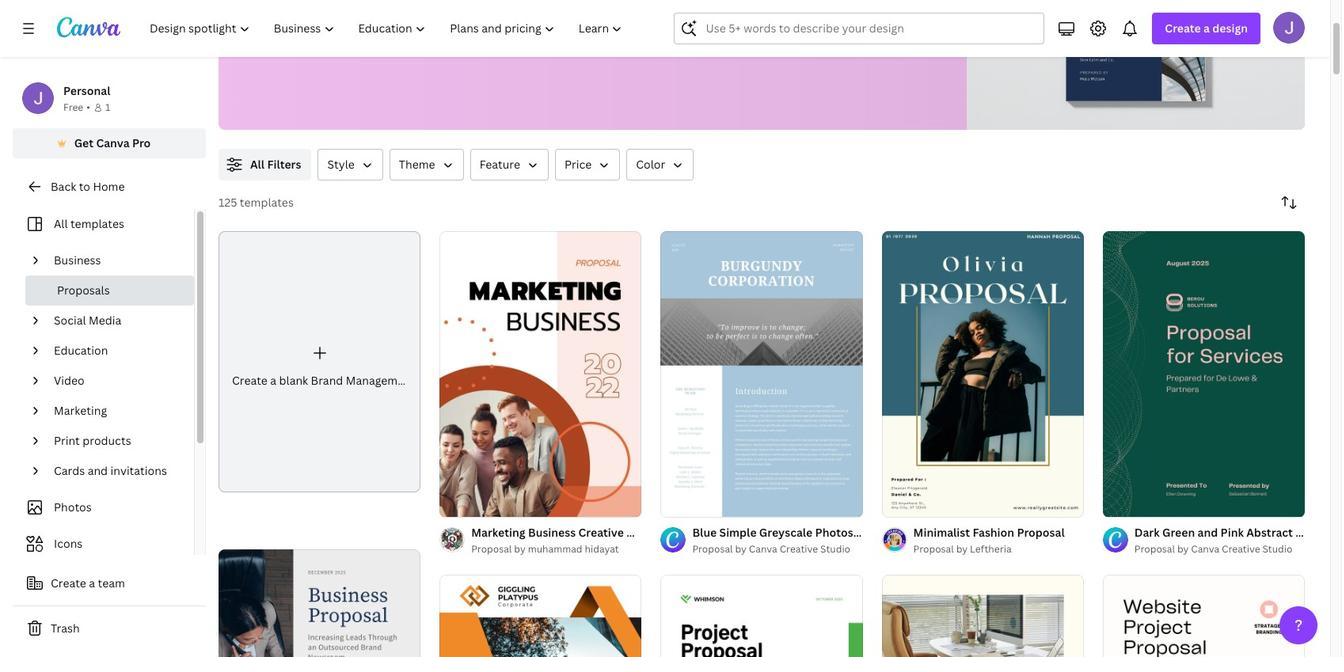 Task type: vqa. For each thing, say whether or not it's contained in the screenshot.
THE PROPOSAL BY CANVA CREATIVE STUDIO link
yes



Task type: locate. For each thing, give the bounding box(es) containing it.
create inside create a design dropdown button
[[1165, 21, 1201, 36]]

1 left 10
[[1114, 498, 1119, 510]]

2 proposal by canva creative studio link from the left
[[1135, 542, 1305, 558]]

proposal right fashion
[[1017, 525, 1065, 540]]

1 proposal by canva creative studio link from the left
[[693, 542, 863, 558]]

create
[[1165, 21, 1201, 36], [232, 373, 268, 388], [51, 576, 86, 591]]

creative
[[579, 525, 624, 540], [780, 543, 818, 556], [1222, 543, 1261, 556]]

proposal inside dark green and pink abstract tech gen proposal by canva creative studio
[[1135, 543, 1175, 556]]

and down promotions in the left of the page
[[513, 28, 536, 45]]

proposal by canva creative studio link down greyscale
[[693, 542, 863, 558]]

of left 10
[[1121, 498, 1130, 510]]

1 horizontal spatial canva
[[749, 543, 778, 556]]

marketing down 1 of 6 on the right of the page
[[856, 525, 910, 540]]

media
[[89, 313, 121, 328]]

feature
[[480, 157, 520, 172]]

by inside convince your client to level up their promotions by presenting a beautiful proposal. find a brand management proposal template that matches your vision and objectives from canva's gallery of stunning designs.
[[546, 7, 562, 25]]

create for create a team
[[51, 576, 86, 591]]

1 left 5
[[451, 498, 455, 510]]

create for create a design
[[1165, 21, 1201, 36]]

minimalist fashion proposal link
[[914, 524, 1065, 542]]

1 horizontal spatial business
[[528, 525, 576, 540]]

by down minimalist
[[957, 543, 968, 556]]

free •
[[63, 101, 90, 114]]

marketing down 5
[[471, 525, 526, 540]]

0 horizontal spatial all
[[54, 216, 68, 231]]

blue simple greyscale photos marketing proposal link
[[693, 524, 961, 542]]

templates
[[240, 195, 294, 210], [70, 216, 124, 231]]

photos inside "blue simple greyscale photos marketing proposal proposal by canva creative studio"
[[815, 525, 854, 540]]

1 horizontal spatial to
[[373, 7, 386, 25]]

social media
[[54, 313, 121, 328]]

a inside button
[[89, 576, 95, 591]]

of inside 1 of 5 link
[[458, 498, 466, 510]]

1 of 10
[[1114, 498, 1142, 510]]

their
[[440, 7, 469, 25]]

1
[[105, 101, 110, 114], [451, 498, 455, 510], [893, 498, 898, 510], [1114, 498, 1119, 510]]

0 horizontal spatial studio
[[821, 543, 851, 556]]

top level navigation element
[[139, 13, 636, 44]]

print
[[54, 433, 80, 448]]

creative inside the marketing business creative pink and orange proposal proposal by muhammad hidayat
[[579, 525, 624, 540]]

by down simple
[[735, 543, 747, 556]]

your up template
[[304, 7, 332, 25]]

all down back
[[54, 216, 68, 231]]

1 brand management proposal templates image from the left
[[967, 0, 1305, 130]]

0 horizontal spatial photos
[[54, 500, 92, 515]]

2 horizontal spatial marketing
[[856, 525, 910, 540]]

all templates link
[[22, 209, 185, 239]]

proposals
[[57, 283, 110, 298]]

proposal by leftheria link
[[914, 542, 1065, 558]]

2 horizontal spatial create
[[1165, 21, 1201, 36]]

muhammad
[[528, 543, 583, 556]]

that
[[360, 28, 385, 45]]

beautiful
[[643, 7, 699, 25]]

0 horizontal spatial canva
[[96, 135, 130, 150]]

canva left pro
[[96, 135, 130, 150]]

create inside create a blank brand management proposal element
[[232, 373, 268, 388]]

marketing inside the marketing business creative pink and orange proposal proposal by muhammad hidayat
[[471, 525, 526, 540]]

brand management proposal templates image
[[967, 0, 1305, 130], [1067, 0, 1206, 101]]

1 pink from the left
[[627, 525, 650, 540]]

canva inside button
[[96, 135, 130, 150]]

proposal down the dark
[[1135, 543, 1175, 556]]

dark green and pink abstract tech general proposal image
[[1103, 231, 1305, 517]]

1 horizontal spatial marketing
[[471, 525, 526, 540]]

by for canva
[[1178, 543, 1189, 556]]

by left muhammad
[[514, 543, 526, 556]]

1 horizontal spatial photos
[[815, 525, 854, 540]]

1 horizontal spatial your
[[443, 28, 471, 45]]

proposal by canva creative studio link down green
[[1135, 542, 1305, 558]]

studio down abstract
[[1263, 543, 1293, 556]]

fashion
[[973, 525, 1015, 540]]

of inside 1 of 10 link
[[1121, 498, 1130, 510]]

your down their
[[443, 28, 471, 45]]

a left team
[[89, 576, 95, 591]]

create down icons
[[51, 576, 86, 591]]

1 vertical spatial photos
[[815, 525, 854, 540]]

1 vertical spatial templates
[[70, 216, 124, 231]]

1 vertical spatial your
[[443, 28, 471, 45]]

create a design
[[1165, 21, 1248, 36]]

trash
[[51, 621, 80, 636]]

canva down greyscale
[[749, 543, 778, 556]]

0 vertical spatial to
[[373, 7, 386, 25]]

level
[[389, 7, 418, 25]]

creative down dark green and pink abstract tech gen link
[[1222, 543, 1261, 556]]

print products link
[[48, 426, 185, 456]]

create inside create a team button
[[51, 576, 86, 591]]

gen
[[1324, 525, 1343, 540]]

business up proposals
[[54, 253, 101, 268]]

theme
[[399, 157, 435, 172]]

1 horizontal spatial create
[[232, 373, 268, 388]]

proposal
[[418, 373, 466, 388], [717, 525, 765, 540], [913, 525, 961, 540], [1017, 525, 1065, 540], [471, 543, 512, 556], [693, 543, 733, 556], [914, 543, 954, 556], [1135, 543, 1175, 556]]

0 vertical spatial create
[[1165, 21, 1201, 36]]

1 horizontal spatial all
[[250, 157, 265, 172]]

1 for marketing
[[451, 498, 455, 510]]

business
[[54, 253, 101, 268], [528, 525, 576, 540]]

to inside convince your client to level up their promotions by presenting a beautiful proposal. find a brand management proposal template that matches your vision and objectives from canva's gallery of stunning designs.
[[373, 7, 386, 25]]

studio down blue simple greyscale photos marketing proposal link
[[821, 543, 851, 556]]

social
[[54, 313, 86, 328]]

of inside 1 of 6 link
[[900, 498, 909, 510]]

theme button
[[390, 149, 464, 181]]

1 studio from the left
[[821, 543, 851, 556]]

1 vertical spatial to
[[79, 179, 90, 194]]

0 horizontal spatial templates
[[70, 216, 124, 231]]

business up muhammad
[[528, 525, 576, 540]]

orange
[[676, 525, 714, 540]]

2 vertical spatial create
[[51, 576, 86, 591]]

templates down back to home
[[70, 216, 124, 231]]

photos right greyscale
[[815, 525, 854, 540]]

1 horizontal spatial creative
[[780, 543, 818, 556]]

pink left "orange"
[[627, 525, 650, 540]]

pink and orange gradient project proposal proposal image
[[1103, 575, 1305, 657]]

by down green
[[1178, 543, 1189, 556]]

business inside the marketing business creative pink and orange proposal proposal by muhammad hidayat
[[528, 525, 576, 540]]

1 for dark
[[1114, 498, 1119, 510]]

0 vertical spatial your
[[304, 7, 332, 25]]

1 horizontal spatial pink
[[1221, 525, 1244, 540]]

your
[[304, 7, 332, 25], [443, 28, 471, 45]]

0 vertical spatial all
[[250, 157, 265, 172]]

proposal by muhammad hidayat link
[[471, 542, 642, 558]]

pink
[[627, 525, 650, 540], [1221, 525, 1244, 540]]

0 vertical spatial templates
[[240, 195, 294, 210]]

0 horizontal spatial creative
[[579, 525, 624, 540]]

up
[[421, 7, 437, 25]]

0 horizontal spatial marketing
[[54, 403, 107, 418]]

by up objectives
[[546, 7, 562, 25]]

proposal down 5
[[471, 543, 512, 556]]

0 vertical spatial business
[[54, 253, 101, 268]]

by inside minimalist fashion proposal proposal by leftheria
[[957, 543, 968, 556]]

by inside the marketing business creative pink and orange proposal proposal by muhammad hidayat
[[514, 543, 526, 556]]

by inside dark green and pink abstract tech gen proposal by canva creative studio
[[1178, 543, 1189, 556]]

cards
[[54, 463, 85, 478]]

promotions
[[472, 7, 543, 25]]

create left blank
[[232, 373, 268, 388]]

color
[[636, 157, 666, 172]]

1 horizontal spatial studio
[[1263, 543, 1293, 556]]

all
[[250, 157, 265, 172], [54, 216, 68, 231]]

0 horizontal spatial proposal by canva creative studio link
[[693, 542, 863, 558]]

icons link
[[22, 529, 185, 559]]

1 vertical spatial business
[[528, 525, 576, 540]]

create a team
[[51, 576, 125, 591]]

to up 'that'
[[373, 7, 386, 25]]

125
[[219, 195, 237, 210]]

and left "orange"
[[653, 525, 673, 540]]

all templates
[[54, 216, 124, 231]]

of down the proposal. at the right top of the page
[[732, 28, 745, 45]]

price
[[565, 157, 592, 172]]

to right back
[[79, 179, 90, 194]]

templates for all templates
[[70, 216, 124, 231]]

pink for and
[[627, 525, 650, 540]]

by
[[546, 7, 562, 25], [514, 543, 526, 556], [735, 543, 747, 556], [957, 543, 968, 556], [1178, 543, 1189, 556]]

pink left abstract
[[1221, 525, 1244, 540]]

1 for minimalist
[[893, 498, 898, 510]]

marketing
[[54, 403, 107, 418], [471, 525, 526, 540], [856, 525, 910, 540]]

photos down cards
[[54, 500, 92, 515]]

abstract
[[1247, 525, 1293, 540]]

all left "filters"
[[250, 157, 265, 172]]

all for all templates
[[54, 216, 68, 231]]

proposal down blue
[[693, 543, 733, 556]]

proposal right management
[[418, 373, 466, 388]]

1 of 10 link
[[1103, 231, 1305, 517]]

1 horizontal spatial proposal by canva creative studio link
[[1135, 542, 1305, 558]]

studio
[[821, 543, 851, 556], [1263, 543, 1293, 556]]

pink inside dark green and pink abstract tech gen proposal by canva creative studio
[[1221, 525, 1244, 540]]

2 horizontal spatial canva
[[1191, 543, 1220, 556]]

marketing down the video
[[54, 403, 107, 418]]

and right green
[[1198, 525, 1218, 540]]

1 left 6
[[893, 498, 898, 510]]

a left blank
[[270, 373, 277, 388]]

of left 6
[[900, 498, 909, 510]]

0 horizontal spatial to
[[79, 179, 90, 194]]

create for create a blank brand management proposal
[[232, 373, 268, 388]]

a left "design"
[[1204, 21, 1210, 36]]

blue simple greyscale photos marketing proposal proposal by canva creative studio
[[693, 525, 961, 556]]

creative down greyscale
[[780, 543, 818, 556]]

cream and orange simple corporate (light) marketing proposal proposal image
[[882, 575, 1084, 657]]

0 horizontal spatial pink
[[627, 525, 650, 540]]

pink inside the marketing business creative pink and orange proposal proposal by muhammad hidayat
[[627, 525, 650, 540]]

proposal by canva creative studio link
[[693, 542, 863, 558], [1135, 542, 1305, 558]]

get canva pro button
[[13, 128, 206, 158]]

marketing business creative pink and orange proposal link
[[471, 524, 765, 542]]

feature button
[[470, 149, 549, 181]]

1 vertical spatial all
[[54, 216, 68, 231]]

2 studio from the left
[[1263, 543, 1293, 556]]

None search field
[[674, 13, 1045, 44]]

creative up 'hidayat'
[[579, 525, 624, 540]]

leftheria
[[970, 543, 1012, 556]]

a for create a team
[[89, 576, 95, 591]]

white and green simple corporate (light) project proposal proposal image
[[661, 575, 863, 657]]

all inside button
[[250, 157, 265, 172]]

marketing business creative pink and orange proposal proposal by muhammad hidayat
[[471, 525, 765, 556]]

0 horizontal spatial create
[[51, 576, 86, 591]]

matches
[[388, 28, 440, 45]]

template
[[301, 28, 356, 45]]

create left "design"
[[1165, 21, 1201, 36]]

1 vertical spatial create
[[232, 373, 268, 388]]

brand
[[311, 373, 343, 388]]

cards and invitations link
[[48, 456, 185, 486]]

a for create a blank brand management proposal
[[270, 373, 277, 388]]

marketing inside "link"
[[54, 403, 107, 418]]

and inside dark green and pink abstract tech gen proposal by canva creative studio
[[1198, 525, 1218, 540]]

Sort by button
[[1274, 187, 1305, 219]]

0 horizontal spatial business
[[54, 253, 101, 268]]

marketing for marketing business creative pink and orange proposal proposal by muhammad hidayat
[[471, 525, 526, 540]]

canva down green
[[1191, 543, 1220, 556]]

invitations
[[111, 463, 167, 478]]

2 pink from the left
[[1221, 525, 1244, 540]]

templates down all filters button
[[240, 195, 294, 210]]

of left 5
[[458, 498, 466, 510]]

client
[[335, 7, 370, 25]]

a inside dropdown button
[[1204, 21, 1210, 36]]

1 horizontal spatial templates
[[240, 195, 294, 210]]

2 horizontal spatial creative
[[1222, 543, 1261, 556]]

from
[[606, 28, 635, 45]]

education
[[54, 343, 108, 358]]

all filters button
[[219, 149, 312, 181]]

to inside back to home link
[[79, 179, 90, 194]]



Task type: describe. For each thing, give the bounding box(es) containing it.
home
[[93, 179, 125, 194]]

simple
[[720, 525, 757, 540]]

canva inside "blue simple greyscale photos marketing proposal proposal by canva creative studio"
[[749, 543, 778, 556]]

products
[[83, 433, 131, 448]]

get canva pro
[[74, 135, 151, 150]]

back to home
[[51, 179, 125, 194]]

social media link
[[48, 306, 185, 336]]

dark green and pink abstract tech gen link
[[1135, 524, 1343, 542]]

designs.
[[805, 28, 854, 45]]

create a blank brand management proposal link
[[219, 231, 466, 493]]

dark blue and gray color blocks general proposal image
[[219, 550, 421, 657]]

minimalist fashion proposal proposal by leftheria
[[914, 525, 1065, 556]]

free
[[63, 101, 83, 114]]

minimalist fashion proposal image
[[882, 231, 1084, 517]]

all for all filters
[[250, 157, 265, 172]]

back
[[51, 179, 76, 194]]

studio inside "blue simple greyscale photos marketing proposal proposal by canva creative studio"
[[821, 543, 851, 556]]

marketing inside "blue simple greyscale photos marketing proposal proposal by canva creative studio"
[[856, 525, 910, 540]]

of inside convince your client to level up their promotions by presenting a beautiful proposal. find a brand management proposal template that matches your vision and objectives from canva's gallery of stunning designs.
[[732, 28, 745, 45]]

1 of 5 link
[[440, 231, 642, 517]]

photos link
[[22, 493, 185, 523]]

business link
[[48, 246, 185, 276]]

tech
[[1296, 525, 1321, 540]]

icons
[[54, 536, 83, 551]]

trash link
[[13, 613, 206, 645]]

by for presenting
[[546, 7, 562, 25]]

management
[[346, 373, 416, 388]]

creative inside "blue simple greyscale photos marketing proposal proposal by canva creative studio"
[[780, 543, 818, 556]]

6
[[911, 498, 916, 510]]

pink for abstract
[[1221, 525, 1244, 540]]

marketing business creative pink and orange proposal image
[[440, 231, 642, 517]]

create a design button
[[1153, 13, 1261, 44]]

proposal right blue
[[717, 525, 765, 540]]

a right find at right top
[[792, 7, 799, 25]]

price button
[[555, 149, 620, 181]]

proposal down minimalist
[[914, 543, 954, 556]]

2 brand management proposal templates image from the left
[[1067, 0, 1206, 101]]

0 vertical spatial photos
[[54, 500, 92, 515]]

get
[[74, 135, 94, 150]]

back to home link
[[13, 171, 206, 203]]

1 of 6
[[893, 498, 916, 510]]

video link
[[48, 366, 185, 396]]

brand
[[802, 7, 839, 25]]

hidayat
[[585, 543, 619, 556]]

•
[[87, 101, 90, 114]]

vision
[[474, 28, 510, 45]]

education link
[[48, 336, 185, 366]]

cards and invitations
[[54, 463, 167, 478]]

of for minimalist fashion proposal
[[900, 498, 909, 510]]

proposal by canva creative studio link for and
[[1135, 542, 1305, 558]]

of for dark green and pink abstract tech gen
[[1121, 498, 1130, 510]]

creative inside dark green and pink abstract tech gen proposal by canva creative studio
[[1222, 543, 1261, 556]]

and inside the marketing business creative pink and orange proposal proposal by muhammad hidayat
[[653, 525, 673, 540]]

and right cards
[[88, 463, 108, 478]]

style
[[327, 157, 355, 172]]

10
[[1132, 498, 1142, 510]]

Search search field
[[706, 13, 1035, 44]]

studio inside dark green and pink abstract tech gen proposal by canva creative studio
[[1263, 543, 1293, 556]]

create a team button
[[13, 568, 206, 600]]

blue simple greyscale photos marketing proposal image
[[661, 231, 863, 517]]

gallery
[[688, 28, 729, 45]]

yellow modern corporate business proposal image
[[440, 575, 642, 657]]

management
[[842, 7, 922, 25]]

style button
[[318, 149, 383, 181]]

5
[[468, 498, 474, 510]]

team
[[98, 576, 125, 591]]

proposal by canva creative studio link for greyscale
[[693, 542, 863, 558]]

canva inside dark green and pink abstract tech gen proposal by canva creative studio
[[1191, 543, 1220, 556]]

proposal down 6
[[913, 525, 961, 540]]

objectives
[[540, 28, 603, 45]]

templates for 125 templates
[[240, 195, 294, 210]]

marketing link
[[48, 396, 185, 426]]

of for marketing business creative pink and orange proposal
[[458, 498, 466, 510]]

125 templates
[[219, 195, 294, 210]]

1 right •
[[105, 101, 110, 114]]

pro
[[132, 135, 151, 150]]

all filters
[[250, 157, 301, 172]]

blank
[[279, 373, 308, 388]]

by for muhammad
[[514, 543, 526, 556]]

greyscale
[[759, 525, 813, 540]]

convince your client to level up their promotions by presenting a beautiful proposal. find a brand management proposal template that matches your vision and objectives from canva's gallery of stunning designs.
[[244, 7, 922, 45]]

create a blank brand management proposal element
[[219, 231, 466, 493]]

by inside "blue simple greyscale photos marketing proposal proposal by canva creative studio"
[[735, 543, 747, 556]]

and inside convince your client to level up their promotions by presenting a beautiful proposal. find a brand management proposal template that matches your vision and objectives from canva's gallery of stunning designs.
[[513, 28, 536, 45]]

0 horizontal spatial your
[[304, 7, 332, 25]]

find
[[763, 7, 789, 25]]

canva's
[[638, 28, 685, 45]]

a for create a design
[[1204, 21, 1210, 36]]

minimalist
[[914, 525, 970, 540]]

dark green and pink abstract tech gen proposal by canva creative studio
[[1135, 525, 1343, 556]]

print products
[[54, 433, 131, 448]]

stunning
[[748, 28, 802, 45]]

blue
[[693, 525, 717, 540]]

presenting
[[565, 7, 630, 25]]

video
[[54, 373, 84, 388]]

1 of 6 link
[[882, 231, 1084, 517]]

a up 'from'
[[633, 7, 640, 25]]

proposal
[[244, 28, 298, 45]]

color button
[[627, 149, 694, 181]]

personal
[[63, 83, 110, 98]]

create a blank brand management proposal
[[232, 373, 466, 388]]

marketing for marketing
[[54, 403, 107, 418]]

design
[[1213, 21, 1248, 36]]

jacob simon image
[[1274, 12, 1305, 44]]

green
[[1163, 525, 1195, 540]]

dark
[[1135, 525, 1160, 540]]



